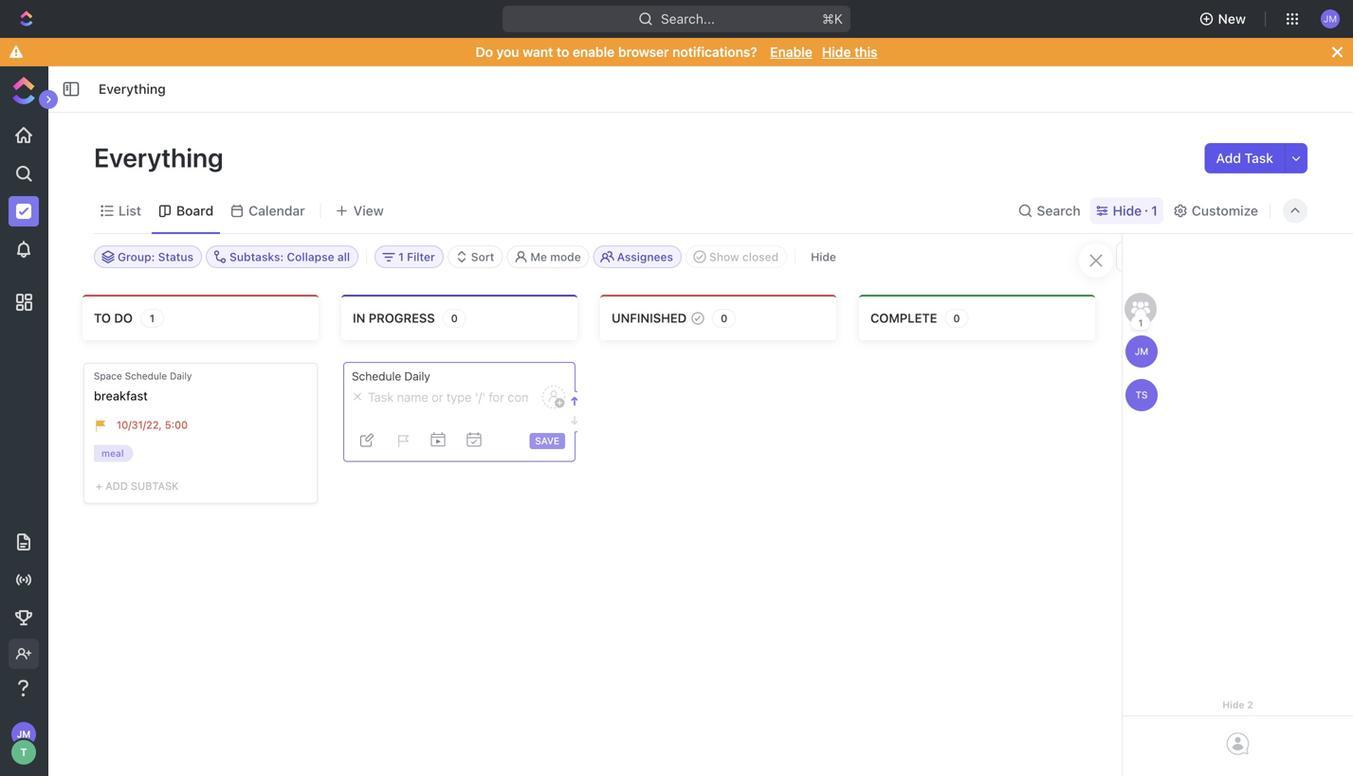 Task type: vqa. For each thing, say whether or not it's contained in the screenshot.
middle JM
yes



Task type: locate. For each thing, give the bounding box(es) containing it.
daily
[[404, 370, 430, 383], [170, 371, 192, 382]]

hide inside hide button
[[811, 250, 836, 264]]

view
[[353, 203, 384, 219]]

⌘k
[[822, 11, 843, 27]]

subtasks: collapse all
[[230, 250, 350, 264]]

+
[[96, 480, 102, 493]]

customize
[[1192, 203, 1258, 219]]

1 inside dropdown button
[[398, 250, 404, 264]]

1 left filter
[[398, 250, 404, 264]]

board
[[176, 203, 214, 219]]

search
[[1037, 203, 1081, 219]]

0 down show in the right top of the page
[[721, 312, 728, 325]]

hide right search
[[1113, 203, 1142, 219]]

0 horizontal spatial daily
[[170, 371, 192, 382]]

1 vertical spatial add
[[105, 480, 128, 493]]

do you want to enable browser notifications? enable hide this
[[476, 44, 878, 60]]

board link
[[173, 198, 214, 224]]

view button
[[329, 189, 390, 233]]

set priority image
[[388, 427, 416, 456]]

Task na﻿me or type '/' for commands field
[[354, 389, 533, 406]]

2
[[1247, 700, 1253, 711]]

add
[[1216, 150, 1241, 166], [105, 480, 128, 493]]

add right +
[[105, 480, 128, 493]]

0
[[451, 312, 458, 325], [721, 312, 728, 325], [953, 312, 960, 325]]

calendar link
[[245, 198, 305, 224]]

list link
[[115, 198, 141, 224]]

sort
[[471, 250, 494, 264]]

1 filter button
[[375, 246, 444, 268]]

to do
[[94, 311, 133, 325]]

meal button
[[94, 445, 137, 466]]

hide right closed
[[811, 250, 836, 264]]

hide 1
[[1113, 203, 1158, 219]]

set priority element
[[388, 427, 416, 456]]

collapse
[[287, 250, 334, 264]]

0 vertical spatial add
[[1216, 150, 1241, 166]]

t
[[20, 747, 27, 759]]

1 horizontal spatial add
[[1216, 150, 1241, 166]]

everything link
[[94, 78, 171, 101]]

0 horizontal spatial add
[[105, 480, 128, 493]]

to right want
[[557, 44, 569, 60]]

0 horizontal spatial schedule
[[125, 371, 167, 382]]

1 up ts
[[1138, 318, 1143, 329]]

3 0 from the left
[[953, 312, 960, 325]]

0 vertical spatial to
[[557, 44, 569, 60]]

+ add subtask
[[96, 480, 179, 493]]

add left task on the top right of page
[[1216, 150, 1241, 166]]

want
[[523, 44, 553, 60]]

10/31/22
[[117, 419, 159, 432]]

0 right progress
[[451, 312, 458, 325]]

daily up task na﻿me or type '/' for commands field at left bottom
[[404, 370, 430, 383]]

1 horizontal spatial daily
[[404, 370, 430, 383]]

new button
[[1192, 4, 1257, 34]]

browser
[[618, 44, 669, 60]]

1 horizontal spatial to
[[557, 44, 569, 60]]

hide
[[822, 44, 851, 60], [1113, 203, 1142, 219], [811, 250, 836, 264], [1223, 700, 1245, 711]]

0 for complete
[[953, 312, 960, 325]]

me mode
[[530, 250, 581, 264]]

everything
[[99, 81, 166, 97], [94, 142, 229, 173]]

daily up 5:00
[[170, 371, 192, 382]]

add inside add task button
[[1216, 150, 1241, 166]]

daily inside space schedule daily breakfast
[[170, 371, 192, 382]]

save
[[535, 436, 559, 447]]

search...
[[661, 11, 715, 27]]

add task
[[1216, 150, 1274, 166]]

0 horizontal spatial 0
[[451, 312, 458, 325]]

2 horizontal spatial jm
[[1324, 13, 1337, 24]]

schedule up breakfast
[[125, 371, 167, 382]]

Search tasks... text field
[[1117, 243, 1307, 271]]

to left do
[[94, 311, 111, 325]]

0 vertical spatial jm
[[1324, 13, 1337, 24]]

in
[[353, 311, 365, 325]]

add task button
[[1205, 143, 1285, 174]]

1 vertical spatial to
[[94, 311, 111, 325]]

all
[[337, 250, 350, 264]]

subtasks:
[[230, 250, 284, 264]]

enable
[[770, 44, 812, 60]]

closed
[[742, 250, 779, 264]]

do
[[476, 44, 493, 60]]

schedule down in progress
[[352, 370, 401, 383]]

0 for in progress
[[451, 312, 458, 325]]

schedule
[[352, 370, 401, 383], [125, 371, 167, 382]]

0 right complete
[[953, 312, 960, 325]]

2 vertical spatial jm
[[17, 729, 31, 740]]

jm
[[1324, 13, 1337, 24], [1135, 346, 1149, 357], [17, 729, 31, 740]]

1 horizontal spatial 0
[[721, 312, 728, 325]]

1 0 from the left
[[451, 312, 458, 325]]

meal
[[101, 448, 124, 459]]

1 horizontal spatial jm
[[1135, 346, 1149, 357]]

to
[[557, 44, 569, 60], [94, 311, 111, 325]]

1
[[1151, 203, 1158, 219], [398, 250, 404, 264], [150, 312, 155, 325], [1138, 318, 1143, 329]]

hide left the 2
[[1223, 700, 1245, 711]]

1 horizontal spatial schedule
[[352, 370, 401, 383]]

2 horizontal spatial 0
[[953, 312, 960, 325]]

1 vertical spatial jm
[[1135, 346, 1149, 357]]

mode
[[550, 250, 581, 264]]



Task type: describe. For each thing, give the bounding box(es) containing it.
jm inside dropdown button
[[1324, 13, 1337, 24]]

breakfast
[[94, 389, 148, 403]]

1 vertical spatial everything
[[94, 142, 229, 173]]

group: status
[[118, 250, 193, 264]]

filter
[[407, 250, 435, 264]]

schedule daily button
[[352, 370, 565, 383]]

complete
[[871, 311, 937, 325]]

this
[[854, 44, 878, 60]]

,
[[159, 419, 162, 432]]

ts
[[1136, 390, 1148, 401]]

calendar
[[249, 203, 305, 219]]

in progress
[[353, 311, 435, 325]]

you
[[497, 44, 519, 60]]

schedule inside 'dropdown button'
[[352, 370, 401, 383]]

show
[[709, 250, 739, 264]]

1 left customize button
[[1151, 203, 1158, 219]]

hide 2
[[1223, 700, 1253, 711]]

0 horizontal spatial jm
[[17, 729, 31, 740]]

customize button
[[1167, 198, 1264, 224]]

10/31/22 , 5:00
[[117, 419, 188, 432]]

jm t
[[17, 729, 31, 759]]

task
[[1245, 150, 1274, 166]]

sort button
[[447, 246, 503, 268]]

space schedule daily breakfast
[[94, 371, 192, 403]]

assignees button
[[593, 246, 682, 268]]

show closed
[[709, 250, 779, 264]]

enable
[[573, 44, 615, 60]]

view button
[[329, 198, 390, 224]]

show closed button
[[686, 246, 787, 268]]

subtask
[[131, 480, 179, 493]]

new
[[1218, 11, 1246, 27]]

0 vertical spatial everything
[[99, 81, 166, 97]]

hide for hide 2
[[1223, 700, 1245, 711]]

do
[[114, 311, 133, 325]]

unfinished
[[612, 311, 687, 325]]

schedule inside space schedule daily breakfast
[[125, 371, 167, 382]]

list
[[119, 203, 141, 219]]

assignees
[[617, 250, 673, 264]]

notifications?
[[672, 44, 757, 60]]

progress
[[369, 311, 435, 325]]

5:00
[[165, 419, 188, 432]]

status
[[158, 250, 193, 264]]

0 horizontal spatial to
[[94, 311, 111, 325]]

search button
[[1012, 198, 1086, 224]]

hide for hide
[[811, 250, 836, 264]]

2 0 from the left
[[721, 312, 728, 325]]

hide button
[[803, 246, 844, 268]]

hide for hide 1
[[1113, 203, 1142, 219]]

group:
[[118, 250, 155, 264]]

me
[[530, 250, 547, 264]]

space
[[94, 371, 122, 382]]

schedule daily
[[352, 370, 430, 383]]

hide left this
[[822, 44, 851, 60]]

jm button
[[1315, 4, 1346, 34]]

1 right do
[[150, 312, 155, 325]]

daily inside 'dropdown button'
[[404, 370, 430, 383]]

me mode button
[[507, 246, 590, 268]]

1 filter
[[398, 250, 435, 264]]



